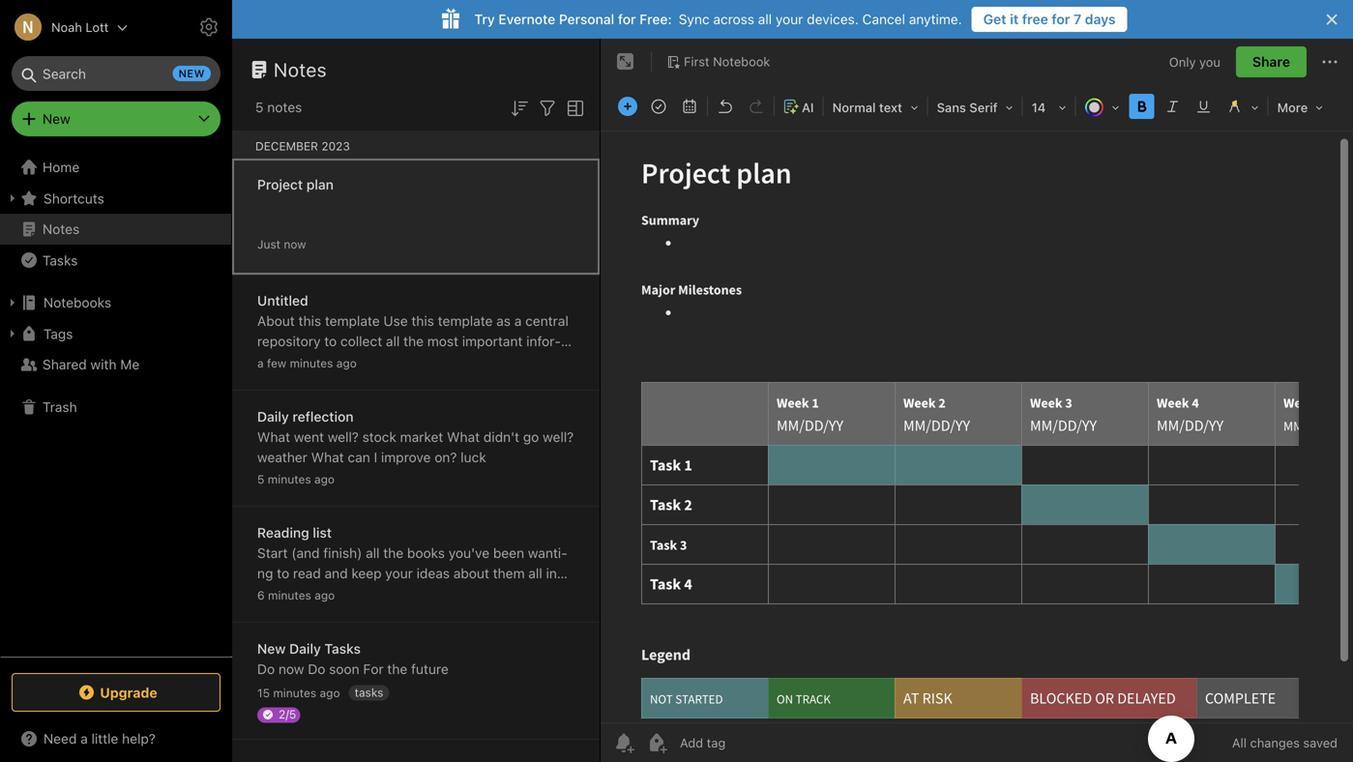 Task type: describe. For each thing, give the bounding box(es) containing it.
reading list start (and finish) all the books you've been wanti ng to read and keep your ideas about them all in one place. tip: if you're reading a physical book, take pictu...
[[257, 525, 567, 622]]

0 horizontal spatial what
[[257, 429, 290, 445]]

ai
[[802, 100, 814, 115]]

information
[[498, 354, 569, 370]]

2/5
[[279, 708, 296, 721]]

WHAT'S NEW field
[[0, 724, 232, 755]]

books
[[407, 545, 445, 561]]

text
[[879, 100, 902, 115]]

minutes for 6 minutes ago
[[268, 589, 311, 602]]

physical
[[469, 586, 520, 602]]

undo image
[[712, 93, 739, 120]]

one
[[257, 586, 281, 602]]

project plan
[[257, 177, 334, 193]]

ago for 15 minutes ago
[[320, 686, 340, 700]]

1 vertical spatial notes
[[43, 221, 80, 237]]

days
[[1085, 11, 1116, 27]]

new
[[179, 67, 205, 80]]

home link
[[0, 152, 232, 183]]

your inside the reading list start (and finish) all the books you've been wanti ng to read and keep your ideas about them all in one place. tip: if you're reading a physical book, take pictu...
[[385, 565, 413, 581]]

in
[[546, 565, 557, 581]]

december
[[255, 139, 318, 153]]

the down use
[[404, 333, 424, 349]]

devices.
[[807, 11, 859, 27]]

future
[[411, 661, 449, 677]]

new for new
[[43, 111, 70, 127]]

expand note image
[[614, 50, 637, 74]]

tasks inside button
[[43, 252, 78, 268]]

them
[[493, 565, 525, 581]]

tip:
[[325, 586, 349, 602]]

list
[[313, 525, 332, 541]]

little
[[91, 731, 118, 747]]

about inside untitled about this template use this template as a central repository to collect all the most important infor mation about your trips. complete the information below and...
[[304, 354, 339, 370]]

settings image
[[197, 15, 221, 39]]

home
[[43, 159, 80, 175]]

More actions field
[[1319, 46, 1342, 77]]

your inside untitled about this template use this template as a central repository to collect all the most important infor mation about your trips. complete the information below and...
[[343, 354, 371, 370]]

5 minutes ago
[[257, 473, 335, 486]]

2 this from the left
[[412, 313, 434, 329]]

get
[[983, 11, 1007, 27]]

try
[[474, 11, 495, 27]]

trash link
[[0, 392, 231, 423]]

Heading level field
[[826, 93, 925, 121]]

all inside untitled about this template use this template as a central repository to collect all the most important infor mation about your trips. complete the information below and...
[[386, 333, 400, 349]]

didn't
[[484, 429, 520, 445]]

most
[[427, 333, 459, 349]]

sync
[[679, 11, 710, 27]]

italic image
[[1160, 93, 1187, 120]]

saved
[[1303, 736, 1338, 750]]

start
[[257, 545, 288, 561]]

Font size field
[[1025, 93, 1073, 121]]

tree containing home
[[0, 152, 232, 656]]

notebooks link
[[0, 287, 231, 318]]

new for new daily tasks
[[257, 641, 286, 657]]

more
[[1278, 100, 1308, 115]]

central
[[525, 313, 569, 329]]

expand notebooks image
[[5, 295, 20, 311]]

changes
[[1250, 736, 1300, 750]]

you've
[[449, 545, 490, 561]]

anytime.
[[909, 11, 962, 27]]

need
[[44, 731, 77, 747]]

for
[[363, 661, 384, 677]]

untitled about this template use this template as a central repository to collect all the most important infor mation about your trips. complete the information below and...
[[257, 293, 569, 390]]

ai button
[[777, 93, 821, 121]]

normal text
[[833, 100, 902, 115]]

reflection
[[293, 409, 354, 425]]

tasks button
[[0, 245, 231, 276]]

take
[[257, 606, 284, 622]]

0 vertical spatial your
[[776, 11, 803, 27]]

notes link
[[0, 214, 231, 245]]

normal
[[833, 100, 876, 115]]

me
[[120, 356, 140, 372]]

minutes for 15 minutes ago
[[273, 686, 317, 700]]

shortcuts
[[44, 190, 104, 206]]

infor
[[526, 333, 561, 349]]

shared with me link
[[0, 349, 231, 380]]

keep
[[352, 565, 382, 581]]

as
[[496, 313, 511, 329]]

1 template from the left
[[325, 313, 380, 329]]

you're
[[365, 586, 403, 602]]

cancel
[[863, 11, 905, 27]]

improve
[[381, 449, 431, 465]]

now for just
[[284, 237, 306, 251]]

click to collapse image
[[225, 726, 239, 750]]

market
[[400, 429, 443, 445]]

can
[[348, 449, 370, 465]]

Search text field
[[25, 56, 207, 91]]

stock
[[362, 429, 396, 445]]

only
[[1169, 54, 1196, 69]]

daily reflection
[[257, 409, 354, 425]]

free:
[[640, 11, 672, 27]]

1 horizontal spatial what
[[311, 449, 344, 465]]

help?
[[122, 731, 156, 747]]

new search field
[[25, 56, 211, 91]]

read
[[293, 565, 321, 581]]

for for free:
[[618, 11, 636, 27]]

1 vertical spatial tasks
[[324, 641, 361, 657]]

reading
[[257, 525, 309, 541]]

Account field
[[0, 8, 128, 46]]

all right across
[[758, 11, 772, 27]]

complete
[[410, 354, 470, 370]]

just now
[[257, 237, 306, 251]]

all up keep
[[366, 545, 380, 561]]

noah
[[51, 20, 82, 34]]

add filters image
[[536, 97, 559, 120]]

Font family field
[[930, 93, 1020, 121]]

Add tag field
[[678, 735, 823, 751]]

on?
[[435, 449, 457, 465]]

wanti
[[528, 545, 567, 561]]

trips.
[[374, 354, 406, 370]]

sans
[[937, 100, 966, 115]]

6 minutes ago
[[257, 589, 335, 602]]

just
[[257, 237, 281, 251]]

need a little help?
[[44, 731, 156, 747]]

minutes for 5 minutes ago
[[268, 473, 311, 486]]

to inside untitled about this template use this template as a central repository to collect all the most important infor mation about your trips. complete the information below and...
[[324, 333, 337, 349]]

mation
[[257, 333, 561, 370]]



Task type: vqa. For each thing, say whether or not it's contained in the screenshot.
info
no



Task type: locate. For each thing, give the bounding box(es) containing it.
sans serif
[[937, 100, 998, 115]]

do now do soon for the future
[[257, 661, 449, 677]]

tree
[[0, 152, 232, 656]]

all
[[758, 11, 772, 27], [386, 333, 400, 349], [366, 545, 380, 561], [529, 565, 542, 581]]

0 vertical spatial now
[[284, 237, 306, 251]]

to inside the reading list start (and finish) all the books you've been wanti ng to read and keep your ideas about them all in one place. tip: if you're reading a physical book, take pictu...
[[277, 565, 289, 581]]

ng
[[257, 545, 567, 581]]

2 horizontal spatial your
[[776, 11, 803, 27]]

1 horizontal spatial new
[[257, 641, 286, 657]]

tags
[[44, 326, 73, 342]]

a left little
[[80, 731, 88, 747]]

0 horizontal spatial this
[[299, 313, 321, 329]]

a right the reading
[[458, 586, 465, 602]]

ago for 5 minutes ago
[[314, 473, 335, 486]]

More field
[[1271, 93, 1330, 121]]

Highlight field
[[1219, 93, 1266, 121]]

noah lott
[[51, 20, 109, 34]]

0 vertical spatial daily
[[257, 409, 289, 425]]

it
[[1010, 11, 1019, 27]]

all up trips.
[[386, 333, 400, 349]]

1 horizontal spatial to
[[324, 333, 337, 349]]

new
[[43, 111, 70, 127], [257, 641, 286, 657]]

use
[[383, 313, 408, 329]]

to down start
[[277, 565, 289, 581]]

5 left notes
[[255, 99, 264, 115]]

2 for from the left
[[1052, 11, 1070, 27]]

2 template from the left
[[438, 313, 493, 329]]

5 for 5 notes
[[255, 99, 264, 115]]

this up repository
[[299, 313, 321, 329]]

1 horizontal spatial do
[[308, 661, 325, 677]]

the left the books
[[383, 545, 404, 561]]

a
[[514, 313, 522, 329], [257, 356, 264, 370], [458, 586, 465, 602], [80, 731, 88, 747]]

for left 7
[[1052, 11, 1070, 27]]

try evernote personal for free: sync across all your devices. cancel anytime.
[[474, 11, 962, 27]]

to
[[324, 333, 337, 349], [277, 565, 289, 581]]

ideas
[[417, 565, 450, 581]]

1 vertical spatial new
[[257, 641, 286, 657]]

for for 7
[[1052, 11, 1070, 27]]

0 horizontal spatial daily
[[257, 409, 289, 425]]

1 vertical spatial 5
[[257, 473, 265, 486]]

the right for
[[387, 661, 408, 677]]

the inside the reading list start (and finish) all the books you've been wanti ng to read and keep your ideas about them all in one place. tip: if you're reading a physical book, take pictu...
[[383, 545, 404, 561]]

0 horizontal spatial tasks
[[43, 252, 78, 268]]

serif
[[970, 100, 998, 115]]

now for do
[[279, 661, 304, 677]]

collect
[[341, 333, 382, 349]]

a left few
[[257, 356, 264, 370]]

about down you've
[[454, 565, 489, 581]]

shared
[[43, 356, 87, 372]]

7
[[1074, 11, 1082, 27]]

untitled
[[257, 293, 308, 309]]

free
[[1022, 11, 1048, 27]]

0 vertical spatial 5
[[255, 99, 264, 115]]

for left free:
[[618, 11, 636, 27]]

1 do from the left
[[257, 661, 275, 677]]

a right as
[[514, 313, 522, 329]]

0 horizontal spatial for
[[618, 11, 636, 27]]

about up and...
[[304, 354, 339, 370]]

5
[[255, 99, 264, 115], [257, 473, 265, 486]]

do
[[257, 661, 275, 677], [308, 661, 325, 677]]

share button
[[1236, 46, 1307, 77]]

luck
[[461, 449, 486, 465]]

a inside untitled about this template use this template as a central repository to collect all the most important infor mation about your trips. complete the information below and...
[[514, 313, 522, 329]]

expand tags image
[[5, 326, 20, 341]]

minutes up and...
[[290, 356, 333, 370]]

across
[[713, 11, 755, 27]]

now up 15 minutes ago
[[279, 661, 304, 677]]

do down new daily tasks
[[308, 661, 325, 677]]

15
[[257, 686, 270, 700]]

minutes up take
[[268, 589, 311, 602]]

your left "devices."
[[776, 11, 803, 27]]

0 vertical spatial about
[[304, 354, 339, 370]]

your up 'you're'
[[385, 565, 413, 581]]

0 vertical spatial notes
[[274, 58, 327, 81]]

1 horizontal spatial for
[[1052, 11, 1070, 27]]

personal
[[559, 11, 615, 27]]

0 horizontal spatial new
[[43, 111, 70, 127]]

a inside 'field'
[[80, 731, 88, 747]]

been
[[493, 545, 524, 561]]

bold image
[[1129, 93, 1156, 120]]

get it free for 7 days button
[[972, 7, 1127, 32]]

1 horizontal spatial template
[[438, 313, 493, 329]]

1 vertical spatial your
[[343, 354, 371, 370]]

1 horizontal spatial your
[[385, 565, 413, 581]]

for inside button
[[1052, 11, 1070, 27]]

ago down went
[[314, 473, 335, 486]]

Insert field
[[613, 93, 642, 120]]

place.
[[284, 586, 322, 602]]

2 horizontal spatial what
[[447, 429, 480, 445]]

0 horizontal spatial notes
[[43, 221, 80, 237]]

1 for from the left
[[618, 11, 636, 27]]

0 horizontal spatial about
[[304, 354, 339, 370]]

calendar event image
[[676, 93, 703, 120]]

0 horizontal spatial to
[[277, 565, 289, 581]]

1 horizontal spatial about
[[454, 565, 489, 581]]

and...
[[298, 374, 333, 390]]

new up home at the left
[[43, 111, 70, 127]]

go
[[523, 429, 539, 445]]

underline image
[[1190, 93, 1218, 120]]

this right use
[[412, 313, 434, 329]]

your down the collect
[[343, 354, 371, 370]]

project
[[257, 177, 303, 193]]

pictu...
[[288, 606, 331, 622]]

5 notes
[[255, 99, 302, 115]]

shared with me
[[43, 356, 140, 372]]

all left in
[[529, 565, 542, 581]]

new down take
[[257, 641, 286, 657]]

if
[[353, 586, 361, 602]]

1 vertical spatial to
[[277, 565, 289, 581]]

0 vertical spatial new
[[43, 111, 70, 127]]

2 well? from the left
[[543, 429, 574, 445]]

task image
[[645, 93, 672, 120]]

few
[[267, 356, 287, 370]]

now right just
[[284, 237, 306, 251]]

0 horizontal spatial your
[[343, 354, 371, 370]]

2 do from the left
[[308, 661, 325, 677]]

repository
[[257, 333, 321, 349]]

share
[[1253, 54, 1290, 70]]

notebooks
[[44, 295, 111, 311]]

a inside the reading list start (and finish) all the books you've been wanti ng to read and keep your ideas about them all in one place. tip: if you're reading a physical book, take pictu...
[[458, 586, 465, 602]]

and
[[325, 565, 348, 581]]

notes up notes
[[274, 58, 327, 81]]

0 horizontal spatial well?
[[328, 429, 359, 445]]

minutes down 'weather'
[[268, 473, 311, 486]]

ago
[[336, 356, 357, 370], [314, 473, 335, 486], [315, 589, 335, 602], [320, 686, 340, 700]]

2 vertical spatial your
[[385, 565, 413, 581]]

ago for 6 minutes ago
[[315, 589, 335, 602]]

finish)
[[323, 545, 362, 561]]

0 horizontal spatial do
[[257, 661, 275, 677]]

shortcuts button
[[0, 183, 231, 214]]

all changes saved
[[1232, 736, 1338, 750]]

(and
[[291, 545, 320, 561]]

5 down 'weather'
[[257, 473, 265, 486]]

1 vertical spatial about
[[454, 565, 489, 581]]

tags button
[[0, 318, 231, 349]]

ago down soon
[[320, 686, 340, 700]]

note window element
[[601, 39, 1353, 762]]

add tag image
[[645, 731, 668, 755]]

new button
[[12, 102, 221, 136]]

1 horizontal spatial tasks
[[324, 641, 361, 657]]

first
[[684, 54, 710, 69]]

what up luck
[[447, 429, 480, 445]]

tasks up notebooks
[[43, 252, 78, 268]]

well?
[[328, 429, 359, 445], [543, 429, 574, 445]]

notes down shortcuts
[[43, 221, 80, 237]]

about inside the reading list start (and finish) all the books you've been wanti ng to read and keep your ideas about them all in one place. tip: if you're reading a physical book, take pictu...
[[454, 565, 489, 581]]

ago up pictu... in the bottom of the page
[[315, 589, 335, 602]]

upgrade
[[100, 685, 157, 701]]

0 horizontal spatial template
[[325, 313, 380, 329]]

new inside "popup button"
[[43, 111, 70, 127]]

all
[[1232, 736, 1247, 750]]

daily down below
[[257, 409, 289, 425]]

1 vertical spatial daily
[[289, 641, 321, 657]]

went
[[294, 429, 324, 445]]

trash
[[43, 399, 77, 415]]

add a reminder image
[[612, 731, 636, 755]]

ago down the collect
[[336, 356, 357, 370]]

6
[[257, 589, 265, 602]]

Add filters field
[[536, 95, 559, 120]]

minutes up 2/5 at bottom left
[[273, 686, 317, 700]]

0 vertical spatial tasks
[[43, 252, 78, 268]]

View options field
[[559, 95, 587, 120]]

what down went
[[311, 449, 344, 465]]

more actions image
[[1319, 50, 1342, 74]]

new daily tasks
[[257, 641, 361, 657]]

reading
[[407, 586, 454, 602]]

plan
[[306, 177, 334, 193]]

notes
[[267, 99, 302, 115]]

template
[[325, 313, 380, 329], [438, 313, 493, 329]]

1 well? from the left
[[328, 429, 359, 445]]

you
[[1200, 54, 1221, 69]]

Font color field
[[1078, 93, 1127, 121]]

book,
[[523, 586, 558, 602]]

well? right go
[[543, 429, 574, 445]]

2023
[[321, 139, 350, 153]]

1 vertical spatial now
[[279, 661, 304, 677]]

tasks
[[43, 252, 78, 268], [324, 641, 361, 657]]

about
[[257, 313, 295, 329]]

1 horizontal spatial this
[[412, 313, 434, 329]]

5 for 5 minutes ago
[[257, 473, 265, 486]]

important
[[462, 333, 523, 349]]

what
[[257, 429, 290, 445], [447, 429, 480, 445], [311, 449, 344, 465]]

1 horizontal spatial daily
[[289, 641, 321, 657]]

weather
[[257, 449, 308, 465]]

daily down pictu... in the bottom of the page
[[289, 641, 321, 657]]

1 horizontal spatial well?
[[543, 429, 574, 445]]

the down important
[[474, 354, 494, 370]]

template up most
[[438, 313, 493, 329]]

14
[[1032, 100, 1046, 115]]

template up the collect
[[325, 313, 380, 329]]

1 horizontal spatial notes
[[274, 58, 327, 81]]

tasks up soon
[[324, 641, 361, 657]]

well? up can
[[328, 429, 359, 445]]

Sort options field
[[508, 95, 531, 120]]

your
[[776, 11, 803, 27], [343, 354, 371, 370], [385, 565, 413, 581]]

0 vertical spatial to
[[324, 333, 337, 349]]

notebook
[[713, 54, 770, 69]]

to left the collect
[[324, 333, 337, 349]]

1 this from the left
[[299, 313, 321, 329]]

do up 15
[[257, 661, 275, 677]]

what up 'weather'
[[257, 429, 290, 445]]

for
[[618, 11, 636, 27], [1052, 11, 1070, 27]]

Note Editor text field
[[601, 132, 1353, 723]]



